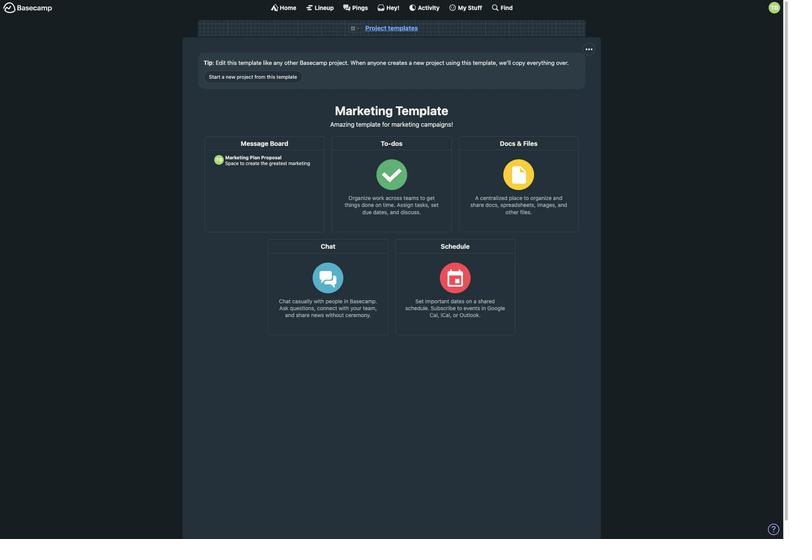 Task type: vqa. For each thing, say whether or not it's contained in the screenshot.
of
no



Task type: describe. For each thing, give the bounding box(es) containing it.
1 horizontal spatial this
[[267, 74, 275, 80]]

start a new project from this template link
[[204, 71, 302, 83]]

0 vertical spatial new
[[413, 59, 424, 66]]

we'll
[[499, 59, 511, 66]]

tip
[[204, 59, 212, 66]]

start a new project from this template
[[209, 74, 297, 80]]

campaigns!
[[421, 121, 453, 128]]

pings button
[[343, 4, 368, 12]]

home
[[280, 4, 296, 11]]

template inside marketing template amazing template for marketing campaigns!
[[356, 121, 381, 128]]

1 horizontal spatial a
[[409, 59, 412, 66]]

any
[[273, 59, 283, 66]]

pings
[[352, 4, 368, 11]]

basecamp
[[300, 59, 327, 66]]

when
[[350, 59, 366, 66]]

amazing
[[330, 121, 354, 128]]

marketing
[[392, 121, 419, 128]]

activity link
[[409, 4, 440, 12]]

project
[[365, 25, 387, 32]]

over.
[[556, 59, 569, 66]]

1 horizontal spatial project
[[426, 59, 444, 66]]

2 horizontal spatial this
[[462, 59, 471, 66]]

for
[[382, 121, 390, 128]]

from
[[255, 74, 265, 80]]

find button
[[491, 4, 513, 12]]

copy
[[512, 59, 525, 66]]

my
[[458, 4, 467, 11]]

0 horizontal spatial this
[[227, 59, 237, 66]]

project templates
[[365, 25, 418, 32]]

1 vertical spatial new
[[226, 74, 235, 80]]

activity
[[418, 4, 440, 11]]

lineup link
[[306, 4, 334, 12]]

switch accounts image
[[3, 2, 52, 14]]

stuff
[[468, 4, 482, 11]]

hey!
[[386, 4, 399, 11]]



Task type: locate. For each thing, give the bounding box(es) containing it.
tip : edit this template like any other basecamp project. when anyone creates a new project using this template, we'll copy everything over.
[[204, 59, 569, 66]]

my stuff
[[458, 4, 482, 11]]

my stuff button
[[449, 4, 482, 12]]

edit
[[216, 59, 226, 66]]

hey! button
[[377, 4, 399, 12]]

project templates link
[[365, 25, 418, 32]]

0 vertical spatial a
[[409, 59, 412, 66]]

this right using
[[462, 59, 471, 66]]

1 vertical spatial a
[[222, 74, 224, 80]]

a inside 'start a new project from this template' link
[[222, 74, 224, 80]]

everything
[[527, 59, 555, 66]]

1 horizontal spatial template
[[277, 74, 297, 80]]

0 vertical spatial project
[[426, 59, 444, 66]]

creates
[[388, 59, 407, 66]]

template down other
[[277, 74, 297, 80]]

a right start
[[222, 74, 224, 80]]

0 horizontal spatial project
[[237, 74, 253, 80]]

2 vertical spatial template
[[356, 121, 381, 128]]

a
[[409, 59, 412, 66], [222, 74, 224, 80]]

a right the creates
[[409, 59, 412, 66]]

0 horizontal spatial template
[[238, 59, 262, 66]]

this right edit
[[227, 59, 237, 66]]

template,
[[473, 59, 498, 66]]

:
[[212, 59, 214, 66]]

tim burton image
[[769, 2, 780, 13]]

home link
[[271, 4, 296, 12]]

new
[[413, 59, 424, 66], [226, 74, 235, 80]]

0 horizontal spatial a
[[222, 74, 224, 80]]

1 horizontal spatial new
[[413, 59, 424, 66]]

1 vertical spatial template
[[277, 74, 297, 80]]

template
[[238, 59, 262, 66], [277, 74, 297, 80], [356, 121, 381, 128]]

start
[[209, 74, 220, 80]]

main element
[[0, 0, 783, 15]]

new right start
[[226, 74, 235, 80]]

like
[[263, 59, 272, 66]]

other
[[284, 59, 298, 66]]

0 horizontal spatial new
[[226, 74, 235, 80]]

using
[[446, 59, 460, 66]]

0 vertical spatial template
[[238, 59, 262, 66]]

2 horizontal spatial template
[[356, 121, 381, 128]]

project.
[[329, 59, 349, 66]]

anyone
[[367, 59, 386, 66]]

this
[[227, 59, 237, 66], [462, 59, 471, 66], [267, 74, 275, 80]]

new right the creates
[[413, 59, 424, 66]]

1 vertical spatial project
[[237, 74, 253, 80]]

template up start a new project from this template
[[238, 59, 262, 66]]

templates
[[388, 25, 418, 32]]

lineup
[[315, 4, 334, 11]]

marketing
[[335, 104, 393, 118]]

project left from
[[237, 74, 253, 80]]

project left using
[[426, 59, 444, 66]]

find
[[501, 4, 513, 11]]

this right from
[[267, 74, 275, 80]]

template down marketing
[[356, 121, 381, 128]]

marketing template amazing template for marketing campaigns!
[[330, 104, 453, 128]]

template
[[396, 104, 448, 118]]

project
[[426, 59, 444, 66], [237, 74, 253, 80]]



